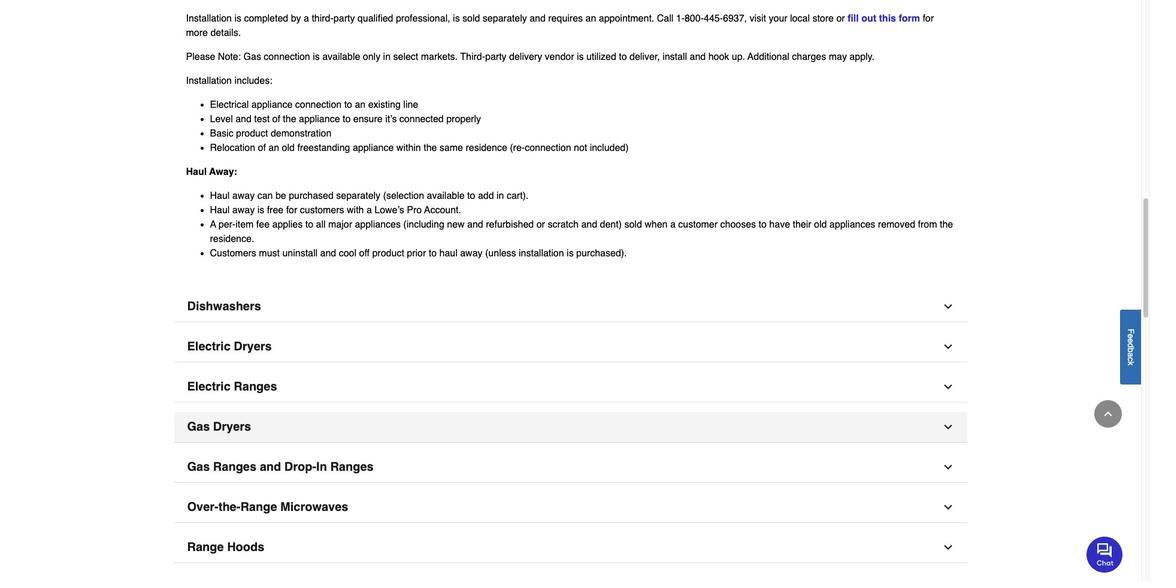 Task type: describe. For each thing, give the bounding box(es) containing it.
additional
[[748, 52, 790, 63]]

same
[[440, 143, 463, 154]]

a right by
[[304, 13, 309, 24]]

over-the-range microwaves button
[[174, 493, 968, 524]]

charges
[[793, 52, 827, 63]]

cart).
[[507, 191, 529, 202]]

chevron up image
[[1103, 408, 1115, 420]]

1 vertical spatial away
[[232, 205, 255, 216]]

1 vertical spatial of
[[258, 143, 266, 154]]

from
[[919, 220, 938, 230]]

chevron down image for electric dryers
[[943, 341, 955, 353]]

major
[[328, 220, 352, 230]]

includes:
[[235, 76, 273, 87]]

0 vertical spatial sold
[[463, 13, 480, 24]]

all
[[316, 220, 326, 230]]

out
[[862, 13, 877, 24]]

removed
[[879, 220, 916, 230]]

over-
[[187, 501, 219, 515]]

old inside electrical appliance connection to an existing line level and test of the appliance to ensure it's connected properly basic product demonstration relocation of an old freestanding appliance within the same residence (re-connection not included)
[[282, 143, 295, 154]]

prior
[[407, 248, 426, 259]]

off
[[359, 248, 370, 259]]

included)
[[590, 143, 629, 154]]

range inside over-the-range microwaves button
[[241, 501, 277, 515]]

existing
[[368, 100, 401, 111]]

local
[[791, 13, 810, 24]]

to left haul
[[429, 248, 437, 259]]

(including
[[404, 220, 445, 230]]

2 vertical spatial haul
[[210, 205, 230, 216]]

purchased
[[289, 191, 334, 202]]

gas for gas dryers
[[187, 420, 210, 434]]

install
[[663, 52, 688, 63]]

(selection
[[383, 191, 424, 202]]

add
[[478, 191, 494, 202]]

range inside range hoods button
[[187, 541, 224, 555]]

lowe's
[[375, 205, 405, 216]]

installation
[[519, 248, 564, 259]]

chevron down image for electric ranges
[[943, 382, 955, 393]]

refurbished
[[486, 220, 534, 230]]

please note: gas connection is available only in select markets. third-party delivery vendor is utilized to deliver, install and hook up. additional charges may apply.
[[186, 52, 875, 63]]

1 horizontal spatial separately
[[483, 13, 527, 24]]

the-
[[219, 501, 241, 515]]

dent)
[[600, 220, 622, 230]]

for more details.
[[186, 13, 935, 39]]

away:
[[209, 167, 237, 178]]

and inside gas ranges and drop-in ranges button
[[260, 461, 281, 474]]

vendor
[[545, 52, 575, 63]]

to left add
[[468, 191, 476, 202]]

product inside haul away can be purchased separately (selection available to add in cart). haul away is free for customers with a lowe's pro account. a per-item fee applies to all major appliances (including new and refurbished or scratch and dent) sold when a customer chooses to have their old appliances removed from the residence. customers must uninstall and cool off product prior to haul away (unless installation is purchased).
[[373, 248, 405, 259]]

0 vertical spatial gas
[[244, 52, 261, 63]]

is right professional,
[[453, 13, 460, 24]]

requires
[[549, 13, 583, 24]]

line
[[404, 100, 419, 111]]

to left have
[[759, 220, 767, 230]]

chevron down image for over-the-range microwaves
[[943, 502, 955, 514]]

a right with
[[367, 205, 372, 216]]

2 appliances from the left
[[830, 220, 876, 230]]

third-
[[312, 13, 334, 24]]

c
[[1127, 357, 1137, 361]]

test
[[254, 114, 270, 125]]

item
[[236, 220, 254, 230]]

residence.
[[210, 234, 254, 245]]

apply.
[[850, 52, 875, 63]]

demonstration
[[271, 129, 332, 139]]

gas dryers button
[[174, 413, 968, 443]]

chevron down image for dryers
[[943, 422, 955, 434]]

note:
[[218, 52, 241, 63]]

(re-
[[510, 143, 525, 154]]

2 horizontal spatial an
[[586, 13, 597, 24]]

1 vertical spatial the
[[424, 143, 437, 154]]

scroll to top element
[[1095, 400, 1123, 428]]

call
[[657, 13, 674, 24]]

have
[[770, 220, 791, 230]]

pro
[[407, 205, 422, 216]]

installation for installation includes:
[[186, 76, 232, 87]]

uninstall
[[283, 248, 318, 259]]

markets.
[[421, 52, 458, 63]]

appointment.
[[599, 13, 655, 24]]

haul away:
[[186, 167, 237, 178]]

chevron down image for gas ranges and drop-in ranges
[[943, 462, 955, 474]]

k
[[1127, 361, 1137, 366]]

form
[[899, 13, 921, 24]]

445-
[[704, 13, 724, 24]]

available inside haul away can be purchased separately (selection available to add in cart). haul away is free for customers with a lowe's pro account. a per-item fee applies to all major appliances (including new and refurbished or scratch and dent) sold when a customer chooses to have their old appliances removed from the residence. customers must uninstall and cool off product prior to haul away (unless installation is purchased).
[[427, 191, 465, 202]]

electric ranges
[[187, 380, 277, 394]]

product inside electrical appliance connection to an existing line level and test of the appliance to ensure it's connected properly basic product demonstration relocation of an old freestanding appliance within the same residence (re-connection not included)
[[236, 129, 268, 139]]

utilized
[[587, 52, 617, 63]]

purchased).
[[577, 248, 627, 259]]

the inside haul away can be purchased separately (selection available to add in cart). haul away is free for customers with a lowe's pro account. a per-item fee applies to all major appliances (including new and refurbished or scratch and dent) sold when a customer chooses to have their old appliances removed from the residence. customers must uninstall and cool off product prior to haul away (unless installation is purchased).
[[940, 220, 954, 230]]

and left hook
[[690, 52, 706, 63]]

with
[[347, 205, 364, 216]]

hoods
[[227, 541, 265, 555]]

a inside button
[[1127, 352, 1137, 357]]

electric for electric ranges
[[187, 380, 231, 394]]

installation for installation is completed by a third-party qualified professional, is sold separately and requires an appointment. call    1-800-445-6937, visit your local store or fill out this form
[[186, 13, 232, 24]]

sold inside haul away can be purchased separately (selection available to add in cart). haul away is free for customers with a lowe's pro account. a per-item fee applies to all major appliances (including new and refurbished or scratch and dent) sold when a customer chooses to have their old appliances removed from the residence. customers must uninstall and cool off product prior to haul away (unless installation is purchased).
[[625, 220, 642, 230]]

account.
[[424, 205, 462, 216]]

per-
[[219, 220, 236, 230]]

f e e d b a c k button
[[1121, 310, 1142, 385]]

hook
[[709, 52, 730, 63]]

electrical appliance connection to an existing line level and test of the appliance to ensure it's connected properly basic product demonstration relocation of an old freestanding appliance within the same residence (re-connection not included)
[[210, 100, 629, 154]]

is right vendor
[[577, 52, 584, 63]]

your
[[769, 13, 788, 24]]

over-the-range microwaves
[[187, 501, 349, 515]]

fill out this form link
[[848, 13, 921, 24]]

(unless
[[486, 248, 516, 259]]

electric ranges button
[[174, 373, 968, 403]]

please
[[186, 52, 215, 63]]

it's
[[386, 114, 397, 125]]

ranges for gas
[[213, 461, 257, 474]]

only
[[363, 52, 381, 63]]

professional,
[[396, 13, 451, 24]]

and left the "requires"
[[530, 13, 546, 24]]

0 vertical spatial in
[[383, 52, 391, 63]]

customer
[[679, 220, 718, 230]]

1 e from the top
[[1127, 334, 1137, 338]]

1 vertical spatial party
[[486, 52, 507, 63]]

0 vertical spatial connection
[[264, 52, 310, 63]]

gas ranges and drop-in ranges button
[[174, 453, 968, 483]]



Task type: locate. For each thing, give the bounding box(es) containing it.
1 horizontal spatial an
[[355, 100, 366, 111]]

electric
[[187, 340, 231, 354], [187, 380, 231, 394]]

third-
[[461, 52, 486, 63]]

away right haul
[[460, 248, 483, 259]]

0 vertical spatial range
[[241, 501, 277, 515]]

is right installation
[[567, 248, 574, 259]]

and right "new"
[[468, 220, 484, 230]]

to right utilized
[[619, 52, 627, 63]]

the
[[283, 114, 296, 125], [424, 143, 437, 154], [940, 220, 954, 230]]

for inside haul away can be purchased separately (selection available to add in cart). haul away is free for customers with a lowe's pro account. a per-item fee applies to all major appliances (including new and refurbished or scratch and dent) sold when a customer chooses to have their old appliances removed from the residence. customers must uninstall and cool off product prior to haul away (unless installation is purchased).
[[286, 205, 298, 216]]

of right test
[[272, 114, 280, 125]]

dryers for gas dryers
[[213, 420, 251, 434]]

customers
[[300, 205, 344, 216]]

to left ensure
[[343, 114, 351, 125]]

chevron down image inside gas ranges and drop-in ranges button
[[943, 462, 955, 474]]

and inside electrical appliance connection to an existing line level and test of the appliance to ensure it's connected properly basic product demonstration relocation of an old freestanding appliance within the same residence (re-connection not included)
[[236, 114, 252, 125]]

ensure
[[354, 114, 383, 125]]

or inside haul away can be purchased separately (selection available to add in cart). haul away is free for customers with a lowe's pro account. a per-item fee applies to all major appliances (including new and refurbished or scratch and dent) sold when a customer chooses to have their old appliances removed from the residence. customers must uninstall and cool off product prior to haul away (unless installation is purchased).
[[537, 220, 545, 230]]

gas up over-
[[187, 461, 210, 474]]

2 vertical spatial an
[[269, 143, 279, 154]]

ranges for electric
[[234, 380, 277, 394]]

and left drop-
[[260, 461, 281, 474]]

1 vertical spatial range
[[187, 541, 224, 555]]

in right only
[[383, 52, 391, 63]]

customers
[[210, 248, 256, 259]]

sold right dent)
[[625, 220, 642, 230]]

appliances left removed in the right of the page
[[830, 220, 876, 230]]

properly
[[447, 114, 481, 125]]

1 horizontal spatial sold
[[625, 220, 642, 230]]

chevron down image inside gas dryers button
[[943, 422, 955, 434]]

1 horizontal spatial the
[[424, 143, 437, 154]]

ranges right in
[[331, 461, 374, 474]]

to left existing
[[344, 100, 352, 111]]

or left "scratch"
[[537, 220, 545, 230]]

0 vertical spatial available
[[323, 52, 360, 63]]

separately up delivery
[[483, 13, 527, 24]]

level
[[210, 114, 233, 125]]

0 vertical spatial old
[[282, 143, 295, 154]]

1 vertical spatial installation
[[186, 76, 232, 87]]

is left free
[[258, 205, 264, 216]]

dishwashers button
[[174, 292, 968, 323]]

ranges down electric dryers
[[234, 380, 277, 394]]

can
[[258, 191, 273, 202]]

a right when
[[671, 220, 676, 230]]

their
[[793, 220, 812, 230]]

1 horizontal spatial range
[[241, 501, 277, 515]]

1 horizontal spatial appliance
[[299, 114, 340, 125]]

2 vertical spatial gas
[[187, 461, 210, 474]]

0 horizontal spatial range
[[187, 541, 224, 555]]

0 vertical spatial party
[[334, 13, 355, 24]]

0 vertical spatial of
[[272, 114, 280, 125]]

1 vertical spatial electric
[[187, 380, 231, 394]]

electric for electric dryers
[[187, 340, 231, 354]]

is
[[235, 13, 242, 24], [453, 13, 460, 24], [313, 52, 320, 63], [577, 52, 584, 63], [258, 205, 264, 216], [567, 248, 574, 259]]

0 vertical spatial dryers
[[234, 340, 272, 354]]

800-
[[685, 13, 704, 24]]

chevron down image inside over-the-range microwaves button
[[943, 502, 955, 514]]

0 horizontal spatial available
[[323, 52, 360, 63]]

haul down away:
[[210, 191, 230, 202]]

2 chevron down image from the top
[[943, 382, 955, 393]]

be
[[276, 191, 286, 202]]

electric inside electric dryers button
[[187, 340, 231, 354]]

more
[[186, 28, 208, 39]]

installation down "please"
[[186, 76, 232, 87]]

0 horizontal spatial the
[[283, 114, 296, 125]]

0 horizontal spatial or
[[537, 220, 545, 230]]

gas right 'note:'
[[244, 52, 261, 63]]

old inside haul away can be purchased separately (selection available to add in cart). haul away is free for customers with a lowe's pro account. a per-item fee applies to all major appliances (including new and refurbished or scratch and dent) sold when a customer chooses to have their old appliances removed from the residence. customers must uninstall and cool off product prior to haul away (unless installation is purchased).
[[815, 220, 827, 230]]

e
[[1127, 334, 1137, 338], [1127, 338, 1137, 343]]

0 vertical spatial away
[[232, 191, 255, 202]]

0 horizontal spatial of
[[258, 143, 266, 154]]

an down demonstration
[[269, 143, 279, 154]]

away left can
[[232, 191, 255, 202]]

2 vertical spatial appliance
[[353, 143, 394, 154]]

dryers up electric ranges
[[234, 340, 272, 354]]

2 electric from the top
[[187, 380, 231, 394]]

connection up demonstration
[[295, 100, 342, 111]]

an right the "requires"
[[586, 13, 597, 24]]

scratch
[[548, 220, 579, 230]]

product
[[236, 129, 268, 139], [373, 248, 405, 259]]

0 horizontal spatial in
[[383, 52, 391, 63]]

away up item
[[232, 205, 255, 216]]

e up b
[[1127, 338, 1137, 343]]

freestanding
[[298, 143, 350, 154]]

basic
[[210, 129, 234, 139]]

haul away can be purchased separately (selection available to add in cart). haul away is free for customers with a lowe's pro account. a per-item fee applies to all major appliances (including new and refurbished or scratch and dent) sold when a customer chooses to have their old appliances removed from the residence. customers must uninstall and cool off product prior to haul away (unless installation is purchased).
[[210, 191, 954, 259]]

1 vertical spatial product
[[373, 248, 405, 259]]

0 vertical spatial for
[[923, 13, 935, 24]]

delivery
[[510, 52, 543, 63]]

for right form
[[923, 13, 935, 24]]

0 vertical spatial installation
[[186, 13, 232, 24]]

0 horizontal spatial old
[[282, 143, 295, 154]]

0 horizontal spatial sold
[[463, 13, 480, 24]]

dryers down electric ranges
[[213, 420, 251, 434]]

1 horizontal spatial in
[[497, 191, 504, 202]]

electric down dishwashers
[[187, 340, 231, 354]]

electric dryers
[[187, 340, 272, 354]]

separately inside haul away can be purchased separately (selection available to add in cart). haul away is free for customers with a lowe's pro account. a per-item fee applies to all major appliances (including new and refurbished or scratch and dent) sold when a customer chooses to have their old appliances removed from the residence. customers must uninstall and cool off product prior to haul away (unless installation is purchased).
[[336, 191, 381, 202]]

installation up more
[[186, 13, 232, 24]]

f
[[1127, 329, 1137, 334]]

ranges
[[234, 380, 277, 394], [213, 461, 257, 474], [331, 461, 374, 474]]

1 vertical spatial appliance
[[299, 114, 340, 125]]

range hoods
[[187, 541, 265, 555]]

chevron down image
[[943, 341, 955, 353], [943, 382, 955, 393], [943, 462, 955, 474], [943, 502, 955, 514]]

old down demonstration
[[282, 143, 295, 154]]

1 vertical spatial in
[[497, 191, 504, 202]]

chevron down image inside dishwashers button
[[943, 301, 955, 313]]

2 vertical spatial connection
[[525, 143, 572, 154]]

2 horizontal spatial the
[[940, 220, 954, 230]]

6937,
[[724, 13, 748, 24]]

product right off
[[373, 248, 405, 259]]

1 vertical spatial connection
[[295, 100, 342, 111]]

haul
[[440, 248, 458, 259]]

product down test
[[236, 129, 268, 139]]

dryers for electric dryers
[[234, 340, 272, 354]]

1 horizontal spatial available
[[427, 191, 465, 202]]

completed
[[244, 13, 288, 24]]

3 chevron down image from the top
[[943, 542, 955, 554]]

away
[[232, 191, 255, 202], [232, 205, 255, 216], [460, 248, 483, 259]]

0 horizontal spatial an
[[269, 143, 279, 154]]

2 horizontal spatial appliance
[[353, 143, 394, 154]]

1 vertical spatial old
[[815, 220, 827, 230]]

1 horizontal spatial party
[[486, 52, 507, 63]]

range up hoods
[[241, 501, 277, 515]]

0 vertical spatial haul
[[186, 167, 207, 178]]

party left qualified on the left top of page
[[334, 13, 355, 24]]

may
[[829, 52, 848, 63]]

electric inside electric ranges button
[[187, 380, 231, 394]]

connection down by
[[264, 52, 310, 63]]

gas inside button
[[187, 461, 210, 474]]

connected
[[400, 114, 444, 125]]

and
[[530, 13, 546, 24], [690, 52, 706, 63], [236, 114, 252, 125], [468, 220, 484, 230], [582, 220, 598, 230], [320, 248, 336, 259], [260, 461, 281, 474]]

residence
[[466, 143, 508, 154]]

the left same
[[424, 143, 437, 154]]

2 vertical spatial the
[[940, 220, 954, 230]]

is down third-
[[313, 52, 320, 63]]

chevron down image inside range hoods button
[[943, 542, 955, 554]]

chevron down image inside electric ranges button
[[943, 382, 955, 393]]

haul for haul away:
[[186, 167, 207, 178]]

for up 'applies'
[[286, 205, 298, 216]]

appliance up demonstration
[[299, 114, 340, 125]]

details.
[[211, 28, 241, 39]]

or left the fill
[[837, 13, 846, 24]]

connection left not
[[525, 143, 572, 154]]

range hoods button
[[174, 533, 968, 564]]

1 vertical spatial separately
[[336, 191, 381, 202]]

b
[[1127, 348, 1137, 352]]

must
[[259, 248, 280, 259]]

appliance down ensure
[[353, 143, 394, 154]]

in inside haul away can be purchased separately (selection available to add in cart). haul away is free for customers with a lowe's pro account. a per-item fee applies to all major appliances (including new and refurbished or scratch and dent) sold when a customer chooses to have their old appliances removed from the residence. customers must uninstall and cool off product prior to haul away (unless installation is purchased).
[[497, 191, 504, 202]]

1 horizontal spatial old
[[815, 220, 827, 230]]

3 chevron down image from the top
[[943, 462, 955, 474]]

electric up gas dryers
[[187, 380, 231, 394]]

is up details.
[[235, 13, 242, 24]]

1 horizontal spatial appliances
[[830, 220, 876, 230]]

1 vertical spatial gas
[[187, 420, 210, 434]]

gas inside button
[[187, 420, 210, 434]]

chevron down image inside electric dryers button
[[943, 341, 955, 353]]

installation is completed by a third-party qualified professional, is sold separately and requires an appointment. call    1-800-445-6937, visit your local store or fill out this form
[[186, 13, 921, 24]]

to
[[619, 52, 627, 63], [344, 100, 352, 111], [343, 114, 351, 125], [468, 191, 476, 202], [306, 220, 314, 230], [759, 220, 767, 230], [429, 248, 437, 259]]

or
[[837, 13, 846, 24], [537, 220, 545, 230]]

2 vertical spatial away
[[460, 248, 483, 259]]

applies
[[272, 220, 303, 230]]

available
[[323, 52, 360, 63], [427, 191, 465, 202]]

new
[[447, 220, 465, 230]]

party
[[334, 13, 355, 24], [486, 52, 507, 63]]

e up d
[[1127, 334, 1137, 338]]

and left cool
[[320, 248, 336, 259]]

0 vertical spatial the
[[283, 114, 296, 125]]

0 vertical spatial product
[[236, 129, 268, 139]]

appliances down lowe's
[[355, 220, 401, 230]]

1 appliances from the left
[[355, 220, 401, 230]]

free
[[267, 205, 284, 216]]

2 vertical spatial chevron down image
[[943, 542, 955, 554]]

1 electric from the top
[[187, 340, 231, 354]]

chevron down image
[[943, 301, 955, 313], [943, 422, 955, 434], [943, 542, 955, 554]]

1 vertical spatial dryers
[[213, 420, 251, 434]]

0 vertical spatial chevron down image
[[943, 301, 955, 313]]

2 chevron down image from the top
[[943, 422, 955, 434]]

available up account. in the top of the page
[[427, 191, 465, 202]]

0 vertical spatial appliance
[[252, 100, 293, 111]]

1 vertical spatial or
[[537, 220, 545, 230]]

d
[[1127, 343, 1137, 348]]

2 installation from the top
[[186, 76, 232, 87]]

1 horizontal spatial for
[[923, 13, 935, 24]]

0 horizontal spatial party
[[334, 13, 355, 24]]

1 vertical spatial haul
[[210, 191, 230, 202]]

0 vertical spatial separately
[[483, 13, 527, 24]]

in right add
[[497, 191, 504, 202]]

haul up the a
[[210, 205, 230, 216]]

gas dryers
[[187, 420, 251, 434]]

1 chevron down image from the top
[[943, 301, 955, 313]]

0 horizontal spatial product
[[236, 129, 268, 139]]

fee
[[256, 220, 270, 230]]

an up ensure
[[355, 100, 366, 111]]

2 e from the top
[[1127, 338, 1137, 343]]

in
[[317, 461, 327, 474]]

0 horizontal spatial separately
[[336, 191, 381, 202]]

for inside for more details.
[[923, 13, 935, 24]]

cool
[[339, 248, 357, 259]]

sold
[[463, 13, 480, 24], [625, 220, 642, 230]]

separately up with
[[336, 191, 381, 202]]

1 chevron down image from the top
[[943, 341, 955, 353]]

appliance up test
[[252, 100, 293, 111]]

the up demonstration
[[283, 114, 296, 125]]

drop-
[[285, 461, 317, 474]]

1 horizontal spatial of
[[272, 114, 280, 125]]

1 horizontal spatial product
[[373, 248, 405, 259]]

0 vertical spatial an
[[586, 13, 597, 24]]

haul left away:
[[186, 167, 207, 178]]

electric dryers button
[[174, 332, 968, 363]]

and left dent)
[[582, 220, 598, 230]]

range down over-
[[187, 541, 224, 555]]

not
[[574, 143, 588, 154]]

1 vertical spatial an
[[355, 100, 366, 111]]

0 vertical spatial electric
[[187, 340, 231, 354]]

and left test
[[236, 114, 252, 125]]

haul
[[186, 167, 207, 178], [210, 191, 230, 202], [210, 205, 230, 216]]

to left all
[[306, 220, 314, 230]]

1 vertical spatial sold
[[625, 220, 642, 230]]

1 installation from the top
[[186, 13, 232, 24]]

ranges up the-
[[213, 461, 257, 474]]

0 horizontal spatial for
[[286, 205, 298, 216]]

1 vertical spatial available
[[427, 191, 465, 202]]

a up k
[[1127, 352, 1137, 357]]

of down test
[[258, 143, 266, 154]]

the right from
[[940, 220, 954, 230]]

gas for gas ranges and drop-in ranges
[[187, 461, 210, 474]]

dishwashers
[[187, 300, 261, 314]]

select
[[394, 52, 419, 63]]

microwaves
[[281, 501, 349, 515]]

installation includes:
[[186, 76, 273, 87]]

qualified
[[358, 13, 394, 24]]

4 chevron down image from the top
[[943, 502, 955, 514]]

gas down electric ranges
[[187, 420, 210, 434]]

available left only
[[323, 52, 360, 63]]

1 horizontal spatial or
[[837, 13, 846, 24]]

appliance
[[252, 100, 293, 111], [299, 114, 340, 125], [353, 143, 394, 154]]

0 horizontal spatial appliances
[[355, 220, 401, 230]]

chat invite button image
[[1087, 536, 1124, 573]]

0 horizontal spatial appliance
[[252, 100, 293, 111]]

chooses
[[721, 220, 757, 230]]

old right their
[[815, 220, 827, 230]]

store
[[813, 13, 834, 24]]

sold up third-
[[463, 13, 480, 24]]

within
[[397, 143, 421, 154]]

chevron down image for hoods
[[943, 542, 955, 554]]

relocation
[[210, 143, 255, 154]]

1 vertical spatial chevron down image
[[943, 422, 955, 434]]

1 vertical spatial for
[[286, 205, 298, 216]]

haul for haul away can be purchased separately (selection available to add in cart). haul away is free for customers with a lowe's pro account. a per-item fee applies to all major appliances (including new and refurbished or scratch and dent) sold when a customer chooses to have their old appliances removed from the residence. customers must uninstall and cool off product prior to haul away (unless installation is purchased).
[[210, 191, 230, 202]]

0 vertical spatial or
[[837, 13, 846, 24]]

ranges inside button
[[234, 380, 277, 394]]

party left delivery
[[486, 52, 507, 63]]

by
[[291, 13, 301, 24]]



Task type: vqa. For each thing, say whether or not it's contained in the screenshot.
old in the Haul away can be purchased separately (selection available to add in cart). Haul away is free for customers with a Lowe's Pro Account. A per-item fee applies to all major appliances (including new and refurbished or scratch and dent) sold when a customer chooses to have their old appliances removed from the residence. Customers must uninstall and cool off product prior to haul away (unless installation is purchased).
yes



